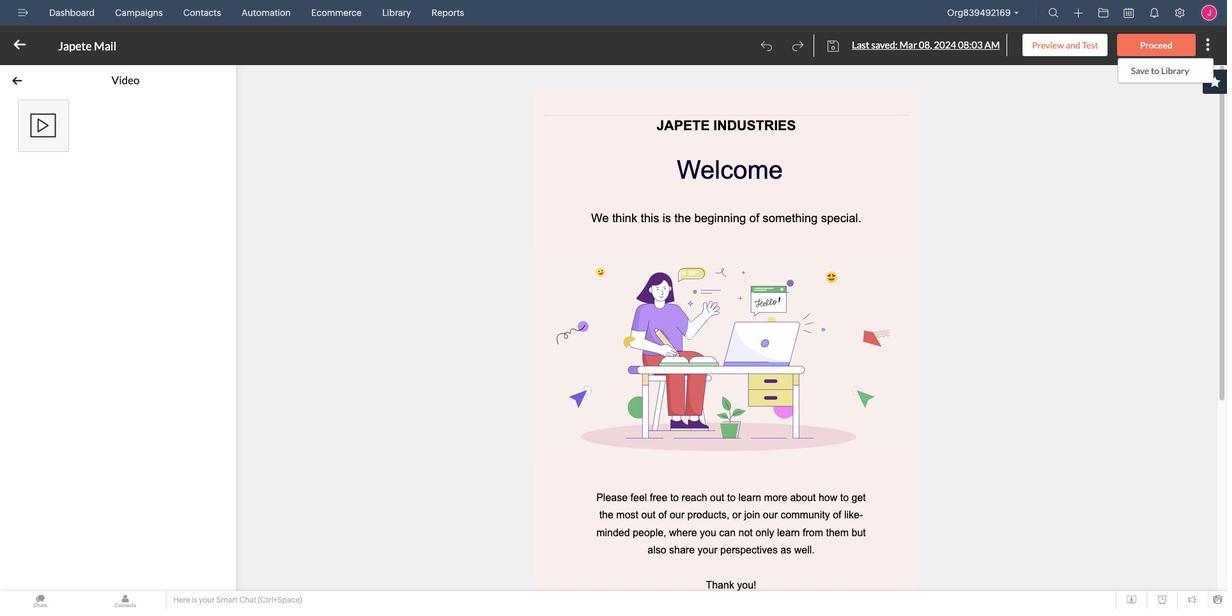 Task type: locate. For each thing, give the bounding box(es) containing it.
contacts
[[183, 8, 221, 18]]

is
[[192, 596, 197, 605]]

automation link
[[236, 0, 296, 26]]

your
[[199, 596, 215, 605]]

dashboard link
[[44, 0, 100, 26]]

smart
[[216, 596, 238, 605]]

calendar image
[[1124, 8, 1134, 18]]

chat
[[239, 596, 256, 605]]

org839492169
[[947, 8, 1011, 18]]

campaigns link
[[110, 0, 168, 26]]

library
[[382, 8, 411, 18]]

(ctrl+space)
[[258, 596, 302, 605]]

reports
[[432, 8, 464, 18]]

here
[[173, 596, 190, 605]]

here is your smart chat (ctrl+space)
[[173, 596, 302, 605]]

contacts image
[[85, 592, 166, 610]]

ecommerce
[[311, 8, 362, 18]]

dashboard
[[49, 8, 95, 18]]

notifications image
[[1149, 8, 1159, 18]]

library link
[[377, 0, 416, 26]]

search image
[[1048, 8, 1059, 18]]



Task type: vqa. For each thing, say whether or not it's contained in the screenshot.
Ecommerce in the left top of the page
yes



Task type: describe. For each thing, give the bounding box(es) containing it.
chats image
[[0, 592, 81, 610]]

ecommerce link
[[306, 0, 367, 26]]

contacts link
[[178, 0, 226, 26]]

campaigns
[[115, 8, 163, 18]]

automation
[[242, 8, 291, 18]]

reports link
[[426, 0, 469, 26]]

quick actions image
[[1074, 8, 1083, 18]]

folder image
[[1098, 8, 1109, 18]]

configure settings image
[[1175, 8, 1185, 18]]



